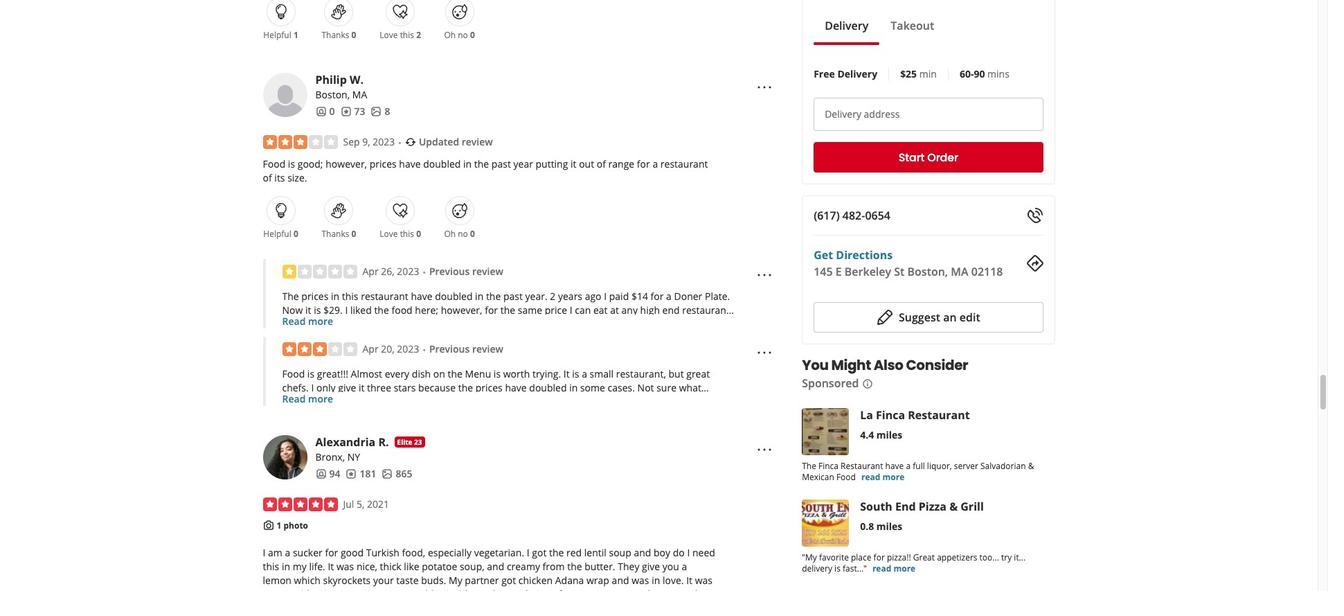 Task type: vqa. For each thing, say whether or not it's contained in the screenshot.
2 no
yes



Task type: locate. For each thing, give the bounding box(es) containing it.
2 menu image from the top
[[757, 267, 773, 283]]

(0 reactions) element up the apr 26, 2023
[[417, 228, 421, 240]]

love up 26,
[[380, 228, 398, 240]]

1 vertical spatial apr
[[363, 343, 379, 356]]

0 vertical spatial read more link
[[862, 471, 905, 483]]

16 review v2 image
[[341, 106, 352, 117]]

0 horizontal spatial be
[[399, 318, 411, 331]]

and down cases.
[[610, 395, 627, 408]]

thanks 0 for 1
[[322, 29, 356, 41]]

from
[[543, 560, 565, 573]]

with down before
[[644, 409, 664, 422]]

1 horizontal spatial finca
[[877, 407, 906, 423]]

0 vertical spatial $29.
[[324, 304, 343, 317]]

high up cup.
[[641, 304, 660, 317]]

$14 up any at the bottom of page
[[632, 290, 648, 303]]

previous review down glass
[[430, 343, 504, 356]]

1 horizontal spatial &
[[1029, 460, 1035, 472]]

0 vertical spatial full
[[460, 318, 474, 331]]

give inside i am a sucker for good turkish food, especially vegetarian. i got the red lentil soup and boy do i need this in my life. it was nice, thick like potatoe soup, and creamy from the butter. they give you a lemon which skyrockets your taste buds. my partner got chicken adana wrap and was in love. it was warm, with crisp (not wimpy) vegetables inside, and your choice of sauce. a great on the go me
[[642, 560, 660, 573]]

0 vertical spatial 1
[[294, 29, 298, 41]]

0 horizontal spatial doner
[[342, 395, 370, 408]]

2023
[[373, 135, 395, 148], [397, 265, 419, 278], [397, 343, 419, 356]]

3 star rating image up good; on the top left
[[263, 135, 338, 149]]

i up creamy
[[527, 546, 530, 559]]

oh for 0
[[444, 228, 456, 240]]

the up now
[[282, 290, 299, 303]]

food.
[[328, 423, 352, 436]]

2 love from the top
[[380, 228, 398, 240]]

great inside i am a sucker for good turkish food, especially vegetarian. i got the red lentil soup and boy do i need this in my life. it was nice, thick like potatoe soup, and creamy from the butter. they give you a lemon which skyrockets your taste buds. my partner got chicken adana wrap and was in love. it was warm, with crisp (not wimpy) vegetables inside, and your choice of sauce. a great on the go me
[[604, 587, 628, 591]]

1 vertical spatial you
[[663, 560, 680, 573]]

food right mexican
[[837, 471, 856, 483]]

3 menu image from the top
[[757, 441, 773, 458]]

reviews element for alexandria r.
[[346, 467, 377, 481]]

(1 reaction) element
[[294, 29, 298, 41]]

"my
[[802, 552, 818, 563]]

0 horizontal spatial but
[[471, 331, 487, 345]]

any
[[622, 304, 638, 317]]

i left will
[[377, 318, 380, 331]]

roughing
[[282, 331, 323, 345]]

finca for the
[[819, 460, 839, 472]]

finca inside la finca restaurant 4.4 miles
[[877, 407, 906, 423]]

read more link for finca
[[862, 471, 905, 483]]

0 vertical spatial which
[[373, 395, 399, 408]]

0 vertical spatial finca
[[877, 407, 906, 423]]

restaurant down consider
[[909, 407, 971, 423]]

is inside food is good; however, prices have doubled in the past year putting it out of range for a restaurant of its size.
[[288, 158, 295, 171]]

doubled
[[424, 158, 461, 171], [435, 290, 473, 303], [530, 381, 567, 394]]

oh right love this 0 on the left top of page
[[444, 228, 456, 240]]

(0 reactions) element up 1 star rating image
[[294, 228, 298, 240]]

is left small
[[573, 367, 580, 381]]

0 vertical spatial what
[[634, 331, 656, 345]]

but down glass
[[471, 331, 487, 345]]

are
[[533, 331, 548, 345], [522, 409, 537, 422]]

on down they
[[630, 587, 642, 591]]

2 oh no 0 from the top
[[444, 228, 475, 240]]

is inside "my favorite place for pizza!! great appetizers too... try it... delivery is fast…"
[[835, 563, 841, 574]]

0 vertical spatial menu image
[[757, 79, 773, 96]]

read more right place on the bottom of the page
[[873, 563, 916, 574]]

but inside food is great!!!  almost every dish on the menu is worth trying. it is a small restaurant, but great chefs. i only give it three stars because the prices have doubled in some cases. not sure what happened. a doner which used to be $14 is now $29.  so, read the menu and prices before ordering. it isn't a high or moderate priced restaurant so there are other southend places with equal prices and great food.
[[669, 367, 684, 381]]

full inside the finca restaurant have a full liquor, server salvadorian & mexican food
[[913, 460, 926, 472]]

have inside the finca restaurant have a full liquor, server salvadorian & mexican food
[[886, 460, 904, 472]]

read up other
[[541, 395, 561, 408]]

1 menu image from the top
[[757, 79, 773, 96]]

0 vertical spatial read more
[[282, 315, 333, 328]]

0 vertical spatial however,
[[326, 158, 367, 171]]

0.8
[[861, 520, 875, 533]]

1 helpful from the top
[[264, 29, 292, 41]]

& left grill
[[950, 499, 958, 514]]

go
[[662, 587, 673, 591]]

1 vertical spatial &
[[950, 499, 958, 514]]

& right the salvadorian
[[1029, 460, 1035, 472]]

thanks 0 for 0
[[322, 228, 356, 240]]

delivery
[[825, 18, 869, 33], [838, 67, 878, 80], [825, 107, 862, 121]]

0 horizontal spatial however,
[[326, 158, 367, 171]]

oh no 0 right love this 0 on the left top of page
[[444, 228, 475, 240]]

edit
[[960, 310, 981, 325]]

are down "so,"
[[522, 409, 537, 422]]

0 vertical spatial friends element
[[316, 105, 335, 119]]

0654
[[866, 208, 891, 223]]

prices down not
[[630, 395, 657, 408]]

review up the prices in this restaurant have doubled in the past year. 2 years ago i paid $14 for a doner plate. now it is $29. i liked the food here; however, for the same price i can eat at any high end restaurant in the southend and i will be assured a full glass of water instead of a paper cup. i didn't mind roughing it when prices were reasonable, but now they are much too high for what you get.
[[472, 265, 504, 278]]

0 horizontal spatial &
[[950, 499, 958, 514]]

menu down some
[[581, 395, 607, 408]]

the right because
[[459, 381, 473, 394]]

0 vertical spatial high
[[641, 304, 660, 317]]

you
[[659, 331, 676, 345], [663, 560, 680, 573]]

apr for apr 26, 2023
[[363, 265, 379, 278]]

you up love.
[[663, 560, 680, 573]]

photos element for philip w.
[[371, 105, 390, 119]]

doner
[[675, 290, 703, 303], [342, 395, 370, 408]]

0 horizontal spatial high
[[320, 409, 340, 422]]

the inside the prices in this restaurant have doubled in the past year. 2 years ago i paid $14 for a doner plate. now it is $29. i liked the food here; however, for the same price i can eat at any high end restaurant in the southend and i will be assured a full glass of water instead of a paper cup. i didn't mind roughing it when prices were reasonable, but now they are much too high for what you get.
[[282, 290, 299, 303]]

$29. up there
[[503, 395, 522, 408]]

however, inside the prices in this restaurant have doubled in the past year. 2 years ago i paid $14 for a doner plate. now it is $29. i liked the food here; however, for the same price i can eat at any high end restaurant in the southend and i will be assured a full glass of water instead of a paper cup. i didn't mind roughing it when prices were reasonable, but now they are much too high for what you get.
[[441, 304, 483, 317]]

1 vertical spatial delivery
[[838, 67, 878, 80]]

2 friends element from the top
[[316, 467, 341, 481]]

0 vertical spatial give
[[338, 381, 356, 394]]

1 vertical spatial high
[[596, 331, 616, 345]]

place
[[852, 552, 872, 563]]

0 vertical spatial are
[[533, 331, 548, 345]]

restaurant inside the finca restaurant have a full liquor, server salvadorian & mexican food
[[841, 460, 884, 472]]

1 horizontal spatial but
[[669, 367, 684, 381]]

24 phone v2 image
[[1027, 207, 1044, 224]]

be right to
[[438, 395, 450, 408]]

read more link right place on the bottom of the page
[[873, 563, 916, 574]]

for inside "my favorite place for pizza!! great appetizers too... try it... delivery is fast…"
[[874, 552, 885, 563]]

1 vertical spatial oh no 0
[[444, 228, 475, 240]]

food,
[[402, 546, 426, 559]]

of
[[597, 158, 606, 171], [263, 171, 272, 185], [501, 318, 511, 331], [577, 318, 586, 331], [553, 587, 562, 591]]

you down didn't on the bottom of page
[[659, 331, 676, 345]]

2 horizontal spatial high
[[641, 304, 660, 317]]

is
[[288, 158, 295, 171], [314, 304, 321, 317], [308, 367, 315, 381], [494, 367, 501, 381], [573, 367, 580, 381], [471, 395, 478, 408], [835, 563, 841, 574]]

2 read more from the top
[[282, 392, 333, 406]]

years
[[558, 290, 583, 303]]

1 oh no 0 from the top
[[444, 29, 475, 41]]

but up sure
[[669, 367, 684, 381]]

creamy
[[507, 560, 540, 573]]

w.
[[350, 72, 364, 88]]

what up before
[[679, 381, 702, 394]]

read inside food is great!!!  almost every dish on the menu is worth trying. it is a small restaurant, but great chefs. i only give it three stars because the prices have doubled in some cases. not sure what happened. a doner which used to be $14 is now $29.  so, read the menu and prices before ordering. it isn't a high or moderate priced restaurant so there are other southend places with equal prices and great food.
[[541, 395, 561, 408]]

you might also consider
[[802, 355, 969, 375]]

appetizers
[[938, 552, 978, 563]]

read up roughing
[[282, 315, 306, 328]]

read more up isn't
[[282, 392, 333, 406]]

0 vertical spatial the
[[282, 290, 299, 303]]

high
[[641, 304, 660, 317], [596, 331, 616, 345], [320, 409, 340, 422]]

a inside food is good; however, prices have doubled in the past year putting it out of range for a restaurant of its size.
[[653, 158, 658, 171]]

however, inside food is good; however, prices have doubled in the past year putting it out of range for a restaurant of its size.
[[326, 158, 367, 171]]

1 previous review from the top
[[430, 265, 504, 278]]

& inside the finca restaurant have a full liquor, server salvadorian & mexican food
[[1029, 460, 1035, 472]]

$14 inside food is great!!!  almost every dish on the menu is worth trying. it is a small restaurant, but great chefs. i only give it three stars because the prices have doubled in some cases. not sure what happened. a doner which used to be $14 is now $29.  so, read the menu and prices before ordering. it isn't a high or moderate priced restaurant so there are other southend places with equal prices and great food.
[[452, 395, 469, 408]]

0 vertical spatial 2023
[[373, 135, 395, 148]]

food inside food is great!!!  almost every dish on the menu is worth trying. it is a small restaurant, but great chefs. i only give it three stars because the prices have doubled in some cases. not sure what happened. a doner which used to be $14 is now $29.  so, read the menu and prices before ordering. it isn't a high or moderate priced restaurant so there are other southend places with equal prices and great food.
[[282, 367, 305, 381]]

love.
[[663, 574, 684, 587]]

1 horizontal spatial be
[[438, 395, 450, 408]]

1 miles from the top
[[877, 428, 903, 441]]

so,
[[525, 395, 538, 408]]

1 vertical spatial the
[[802, 460, 817, 472]]

i left liked
[[345, 304, 348, 317]]

restaurant inside food is good; however, prices have doubled in the past year putting it out of range for a restaurant of its size.
[[661, 158, 708, 171]]

2 previous from the top
[[430, 343, 470, 356]]

now up so
[[481, 395, 500, 408]]

$25 min
[[901, 67, 937, 80]]

no right (2 reactions) "element"
[[458, 29, 468, 41]]

Order delivery text field
[[814, 98, 1044, 131]]

start order button
[[814, 142, 1044, 173]]

helpful left (1 reaction) element
[[264, 29, 292, 41]]

2 previous review from the top
[[430, 343, 504, 356]]

because
[[419, 381, 456, 394]]

read right place on the bottom of the page
[[873, 563, 892, 574]]

is inside the prices in this restaurant have doubled in the past year. 2 years ago i paid $14 for a doner plate. now it is $29. i liked the food here; however, for the same price i can eat at any high end restaurant in the southend and i will be assured a full glass of water instead of a paper cup. i didn't mind roughing it when prices were reasonable, but now they are much too high for what you get.
[[314, 304, 321, 317]]

more
[[308, 315, 333, 328], [308, 392, 333, 406], [883, 471, 905, 483], [894, 563, 916, 574]]

0 horizontal spatial a
[[333, 395, 340, 408]]

1 vertical spatial doubled
[[435, 290, 473, 303]]

0 horizontal spatial restaurant
[[841, 460, 884, 472]]

photos element containing 865
[[382, 467, 413, 481]]

0 vertical spatial read
[[541, 395, 561, 408]]

helpful for helpful 0
[[264, 228, 292, 240]]

2 apr from the top
[[363, 343, 379, 356]]

it down almost
[[359, 381, 365, 394]]

1 vertical spatial $14
[[452, 395, 469, 408]]

e
[[836, 264, 842, 279]]

salvadorian
[[981, 460, 1027, 472]]

1 horizontal spatial the
[[802, 460, 817, 472]]

2 horizontal spatial great
[[687, 367, 710, 381]]

1 read from the top
[[282, 315, 306, 328]]

0 vertical spatial you
[[659, 331, 676, 345]]

2023 right 26,
[[397, 265, 419, 278]]

2 vertical spatial great
[[604, 587, 628, 591]]

the up glass
[[486, 290, 501, 303]]

0 horizontal spatial menu
[[465, 367, 491, 381]]

much
[[551, 331, 576, 345]]

thanks up 1 star rating image
[[322, 228, 350, 240]]

1 apr from the top
[[363, 265, 379, 278]]

1 vertical spatial read more link
[[873, 563, 916, 574]]

1 vertical spatial photos element
[[382, 467, 413, 481]]

tab list
[[814, 17, 946, 45]]

now inside the prices in this restaurant have doubled in the past year. 2 years ago i paid $14 for a doner plate. now it is $29. i liked the food here; however, for the same price i can eat at any high end restaurant in the southend and i will be assured a full glass of water instead of a paper cup. i didn't mind roughing it when prices were reasonable, but now they are much too high for what you get.
[[489, 331, 509, 345]]

boston, down philip
[[316, 88, 350, 101]]

1 horizontal spatial what
[[679, 381, 702, 394]]

turkish
[[366, 546, 400, 559]]

0 vertical spatial doubled
[[424, 158, 461, 171]]

which down three
[[373, 395, 399, 408]]

0 vertical spatial a
[[333, 395, 340, 408]]

reviews element
[[341, 105, 365, 119], [346, 467, 377, 481]]

previous review
[[430, 265, 504, 278], [430, 343, 504, 356]]

read for south end pizza & grill
[[873, 563, 892, 574]]

1 horizontal spatial full
[[913, 460, 926, 472]]

i right ago
[[604, 290, 607, 303]]

photos element
[[371, 105, 390, 119], [382, 467, 413, 481]]

read for only
[[282, 392, 306, 406]]

1 up the 'photo of philip w.'
[[294, 29, 298, 41]]

read more button for now
[[282, 315, 333, 329]]

your left choice
[[498, 587, 519, 591]]

1 horizontal spatial $14
[[632, 290, 648, 303]]

1 love from the top
[[380, 29, 398, 41]]

be inside food is great!!!  almost every dish on the menu is worth trying. it is a small restaurant, but great chefs. i only give it three stars because the prices have doubled in some cases. not sure what happened. a doner which used to be $14 is now $29.  so, read the menu and prices before ordering. it isn't a high or moderate priced restaurant so there are other southend places with equal prices and great food.
[[438, 395, 450, 408]]

1 horizontal spatial $29.
[[503, 395, 522, 408]]

and inside the prices in this restaurant have doubled in the past year. 2 years ago i paid $14 for a doner plate. now it is $29. i liked the food here; however, for the same price i can eat at any high end restaurant in the southend and i will be assured a full glass of water instead of a paper cup. i didn't mind roughing it when prices were reasonable, but now they are much too high for what you get.
[[357, 318, 374, 331]]

a inside i am a sucker for good turkish food, especially vegetarian. i got the red lentil soup and boy do i need this in my life. it was nice, thick like potatoe soup, and creamy from the butter. they give you a lemon which skyrockets your taste buds. my partner got chicken adana wrap and was in love. it was warm, with crisp (not wimpy) vegetables inside, and your choice of sauce. a great on the go me
[[596, 587, 602, 591]]

0 vertical spatial oh
[[444, 29, 456, 41]]

1 vertical spatial on
[[630, 587, 642, 591]]

which inside food is great!!!  almost every dish on the menu is worth trying. it is a small restaurant, but great chefs. i only give it three stars because the prices have doubled in some cases. not sure what happened. a doner which used to be $14 is now $29.  so, read the menu and prices before ordering. it isn't a high or moderate priced restaurant so there are other southend places with equal prices and great food.
[[373, 395, 399, 408]]

previous review up the here;
[[430, 265, 504, 278]]

1 vertical spatial read
[[282, 392, 306, 406]]

it right love.
[[687, 574, 693, 587]]

you
[[802, 355, 829, 375]]

no for 0
[[458, 228, 468, 240]]

finca
[[877, 407, 906, 423], [819, 460, 839, 472]]

the up other
[[564, 395, 579, 408]]

previous review for the
[[430, 343, 504, 356]]

90
[[974, 67, 986, 80]]

food for chefs.
[[282, 367, 305, 381]]

photos element containing 8
[[371, 105, 390, 119]]

1 vertical spatial however,
[[441, 304, 483, 317]]

reviews element down ny
[[346, 467, 377, 481]]

sauce.
[[564, 587, 593, 591]]

ma left 02118 in the top right of the page
[[952, 264, 969, 279]]

1 vertical spatial are
[[522, 409, 537, 422]]

might
[[832, 355, 872, 375]]

tab list containing delivery
[[814, 17, 946, 45]]

a inside food is great!!!  almost every dish on the menu is worth trying. it is a small restaurant, but great chefs. i only give it three stars because the prices have doubled in some cases. not sure what happened. a doner which used to be $14 is now $29.  so, read the menu and prices before ordering. it isn't a high or moderate priced restaurant so there are other southend places with equal prices and great food.
[[333, 395, 340, 408]]

previous review for in
[[430, 265, 504, 278]]

la finca restaurant image
[[802, 408, 850, 455]]

i left 'only'
[[311, 381, 314, 394]]

0 vertical spatial read more
[[862, 471, 905, 483]]

2 helpful from the top
[[264, 228, 292, 240]]

cup.
[[626, 318, 645, 331]]

0 horizontal spatial boston,
[[316, 88, 350, 101]]

2 oh from the top
[[444, 228, 456, 240]]

also
[[874, 355, 904, 375]]

1 vertical spatial what
[[679, 381, 702, 394]]

no right love this 0 on the left top of page
[[458, 228, 468, 240]]

wrap
[[587, 574, 610, 587]]

past inside food is good; however, prices have doubled in the past year putting it out of range for a restaurant of its size.
[[492, 158, 511, 171]]

soup
[[609, 546, 632, 559]]

1 vertical spatial full
[[913, 460, 926, 472]]

i inside food is great!!!  almost every dish on the menu is worth trying. it is a small restaurant, but great chefs. i only give it three stars because the prices have doubled in some cases. not sure what happened. a doner which used to be $14 is now $29.  so, read the menu and prices before ordering. it isn't a high or moderate priced restaurant so there are other southend places with equal prices and great food.
[[311, 381, 314, 394]]

(0 reactions) element
[[352, 29, 356, 41], [470, 29, 475, 41], [294, 228, 298, 240], [352, 228, 356, 240], [417, 228, 421, 240], [470, 228, 475, 240]]

dish
[[412, 367, 431, 381]]

the inside food is good; however, prices have doubled in the past year putting it out of range for a restaurant of its size.
[[475, 158, 489, 171]]

restaurant inside food is great!!!  almost every dish on the menu is worth trying. it is a small restaurant, but great chefs. i only give it three stars because the prices have doubled in some cases. not sure what happened. a doner which used to be $14 is now $29.  so, read the menu and prices before ordering. it isn't a high or moderate priced restaurant so there are other southend places with equal prices and great food.
[[432, 409, 480, 422]]

0 vertical spatial boston,
[[316, 88, 350, 101]]

are inside the prices in this restaurant have doubled in the past year. 2 years ago i paid $14 for a doner plate. now it is $29. i liked the food here; however, for the same price i can eat at any high end restaurant in the southend and i will be assured a full glass of water instead of a paper cup. i didn't mind roughing it when prices were reasonable, but now they are much too high for what you get.
[[533, 331, 548, 345]]

0 vertical spatial doner
[[675, 290, 703, 303]]

reviews element containing 181
[[346, 467, 377, 481]]

review
[[462, 135, 493, 148], [472, 265, 504, 278], [472, 343, 504, 356]]

2 read from the top
[[282, 392, 306, 406]]

0 vertical spatial on
[[434, 367, 445, 381]]

be down food
[[399, 318, 411, 331]]

for down cup.
[[618, 331, 632, 345]]

$29. left liked
[[324, 304, 343, 317]]

friends element
[[316, 105, 335, 119], [316, 467, 341, 481]]

end
[[896, 499, 916, 514]]

thanks 0
[[322, 29, 356, 41], [322, 228, 356, 240]]

1 friends element from the top
[[316, 105, 335, 119]]

full
[[460, 318, 474, 331], [913, 460, 926, 472]]

oh no 0
[[444, 29, 475, 41], [444, 228, 475, 240]]

doubled inside food is good; however, prices have doubled in the past year putting it out of range for a restaurant of its size.
[[424, 158, 461, 171]]

restaurant for la
[[909, 407, 971, 423]]

apr 20, 2023
[[363, 343, 419, 356]]

1 oh from the top
[[444, 29, 456, 41]]

1 vertical spatial with
[[294, 587, 313, 591]]

3 star rating image
[[263, 135, 338, 149], [282, 343, 357, 356]]

1 thanks 0 from the top
[[322, 29, 356, 41]]

photos element for alexandria r.
[[382, 467, 413, 481]]

thanks
[[322, 29, 350, 41], [322, 228, 350, 240]]

with inside food is great!!!  almost every dish on the menu is worth trying. it is a small restaurant, but great chefs. i only give it three stars because the prices have doubled in some cases. not sure what happened. a doner which used to be $14 is now $29.  so, read the menu and prices before ordering. it isn't a high or moderate priced restaurant so there are other southend places with equal prices and great food.
[[644, 409, 664, 422]]

1 horizontal spatial great
[[604, 587, 628, 591]]

delivery tab panel
[[814, 45, 946, 51]]

review for apr 20, 2023
[[472, 343, 504, 356]]

0 vertical spatial now
[[489, 331, 509, 345]]

now down glass
[[489, 331, 509, 345]]

1 horizontal spatial give
[[642, 560, 660, 573]]

la
[[861, 407, 874, 423]]

isn't
[[291, 409, 310, 422]]

1 horizontal spatial on
[[630, 587, 642, 591]]

3 star rating image up great!!! in the bottom of the page
[[282, 343, 357, 356]]

2 read more button from the top
[[282, 392, 333, 406]]

1 horizontal spatial with
[[644, 409, 664, 422]]

review for apr 26, 2023
[[472, 265, 504, 278]]

free
[[814, 67, 835, 80]]

1 vertical spatial be
[[438, 395, 450, 408]]

1 read more from the top
[[282, 315, 333, 328]]

doubled for prices
[[424, 158, 461, 171]]

they
[[618, 560, 640, 573]]

give down boy
[[642, 560, 660, 573]]

0 vertical spatial delivery
[[825, 18, 869, 33]]

choice
[[521, 587, 550, 591]]

2 vertical spatial doubled
[[530, 381, 567, 394]]

the inside the finca restaurant have a full liquor, server salvadorian & mexican food
[[802, 460, 817, 472]]

0 vertical spatial ma
[[353, 88, 367, 101]]

restaurant inside la finca restaurant 4.4 miles
[[909, 407, 971, 423]]

what inside food is great!!!  almost every dish on the menu is worth trying. it is a small restaurant, but great chefs. i only give it three stars because the prices have doubled in some cases. not sure what happened. a doner which used to be $14 is now $29.  so, read the menu and prices before ordering. it isn't a high or moderate priced restaurant so there are other southend places with equal prices and great food.
[[679, 381, 702, 394]]

other
[[540, 409, 564, 422]]

1 thanks from the top
[[322, 29, 350, 41]]

2023 right 20,
[[397, 343, 419, 356]]

on
[[434, 367, 445, 381], [630, 587, 642, 591]]

is left fast…"
[[835, 563, 841, 574]]

0 down food is good; however, prices have doubled in the past year putting it out of range for a restaurant of its size.
[[470, 228, 475, 240]]

jul
[[343, 498, 354, 511]]

1 vertical spatial menu
[[581, 395, 607, 408]]

16 photos v2 image left 865
[[382, 468, 393, 480]]

0 vertical spatial southend
[[311, 318, 354, 331]]

doner inside food is great!!!  almost every dish on the menu is worth trying. it is a small restaurant, but great chefs. i only give it three stars because the prices have doubled in some cases. not sure what happened. a doner which used to be $14 is now $29.  so, read the menu and prices before ordering. it isn't a high or moderate priced restaurant so there are other southend places with equal prices and great food.
[[342, 395, 370, 408]]

read more
[[282, 315, 333, 328], [282, 392, 333, 406]]

here;
[[415, 304, 439, 317]]

liquor,
[[928, 460, 953, 472]]

have inside food is great!!!  almost every dish on the menu is worth trying. it is a small restaurant, but great chefs. i only give it three stars because the prices have doubled in some cases. not sure what happened. a doner which used to be $14 is now $29.  so, read the menu and prices before ordering. it isn't a high or moderate priced restaurant so there are other southend places with equal prices and great food.
[[505, 381, 527, 394]]

apr
[[363, 265, 379, 278], [363, 343, 379, 356]]

the up because
[[448, 367, 463, 381]]

good
[[341, 546, 364, 559]]

sure
[[657, 381, 677, 394]]

read more button up isn't
[[282, 392, 333, 406]]

0 vertical spatial love
[[380, 29, 398, 41]]

1 vertical spatial 1
[[277, 520, 282, 532]]

no for 2
[[458, 29, 468, 41]]

of down the can
[[577, 318, 586, 331]]

9,
[[363, 135, 370, 148]]

1 vertical spatial previous review
[[430, 343, 504, 356]]

1 horizontal spatial southend
[[567, 409, 611, 422]]

moderate
[[355, 409, 399, 422]]

a down 'only'
[[333, 395, 340, 408]]

have inside food is good; however, prices have doubled in the past year putting it out of range for a restaurant of its size.
[[399, 158, 421, 171]]

(0 reactions) element up w.
[[352, 29, 356, 41]]

need
[[693, 546, 716, 559]]

life.
[[309, 560, 326, 573]]

mind
[[681, 318, 704, 331]]

you inside i am a sucker for good turkish food, especially vegetarian. i got the red lentil soup and boy do i need this in my life. it was nice, thick like potatoe soup, and creamy from the butter. they give you a lemon which skyrockets your taste buds. my partner got chicken adana wrap and was in love. it was warm, with crisp (not wimpy) vegetables inside, and your choice of sauce. a great on the go me
[[663, 560, 680, 573]]

&
[[1029, 460, 1035, 472], [950, 499, 958, 514]]

0 vertical spatial no
[[458, 29, 468, 41]]

ma inside philip w. boston, ma
[[353, 88, 367, 101]]

reviews element containing 73
[[341, 105, 365, 119]]

cases.
[[608, 381, 635, 394]]

read for now
[[282, 315, 306, 328]]

is right now
[[314, 304, 321, 317]]

past left year
[[492, 158, 511, 171]]

what inside the prices in this restaurant have doubled in the past year. 2 years ago i paid $14 for a doner plate. now it is $29. i liked the food here; however, for the same price i can eat at any high end restaurant in the southend and i will be assured a full glass of water instead of a paper cup. i didn't mind roughing it when prices were reasonable, but now they are much too high for what you get.
[[634, 331, 656, 345]]

the down la finca restaurant image
[[802, 460, 817, 472]]

1 vertical spatial 2023
[[397, 265, 419, 278]]

oh for 2
[[444, 29, 456, 41]]

1 vertical spatial give
[[642, 560, 660, 573]]

2023 for apr 20, 2023
[[397, 343, 419, 356]]

updated
[[419, 135, 459, 148]]

which inside i am a sucker for good turkish food, especially vegetarian. i got the red lentil soup and boy do i need this in my life. it was nice, thick like potatoe soup, and creamy from the butter. they give you a lemon which skyrockets your taste buds. my partner got chicken adana wrap and was in love. it was warm, with crisp (not wimpy) vegetables inside, and your choice of sauce. a great on the go me
[[294, 574, 321, 587]]

0 horizontal spatial give
[[338, 381, 356, 394]]

1 previous from the top
[[430, 265, 470, 278]]

read for la finca restaurant
[[862, 471, 881, 483]]

1 no from the top
[[458, 29, 468, 41]]

1 vertical spatial read more button
[[282, 392, 333, 406]]

1 vertical spatial got
[[502, 574, 516, 587]]

1 vertical spatial 16 photos v2 image
[[382, 468, 393, 480]]

love left (2 reactions) "element"
[[380, 29, 398, 41]]

read more for now
[[282, 315, 333, 328]]

boston, inside get directions 145 e berkeley st boston, ma 02118
[[908, 264, 949, 279]]

doubled inside the prices in this restaurant have doubled in the past year. 2 years ago i paid $14 for a doner plate. now it is $29. i liked the food here; however, for the same price i can eat at any high end restaurant in the southend and i will be assured a full glass of water instead of a paper cup. i didn't mind roughing it when prices were reasonable, but now they are much too high for what you get.
[[435, 290, 473, 303]]

0 vertical spatial read
[[282, 315, 306, 328]]

miles inside la finca restaurant 4.4 miles
[[877, 428, 903, 441]]

2 thanks 0 from the top
[[322, 228, 356, 240]]

past inside the prices in this restaurant have doubled in the past year. 2 years ago i paid $14 for a doner plate. now it is $29. i liked the food here; however, for the same price i can eat at any high end restaurant in the southend and i will be assured a full glass of water instead of a paper cup. i didn't mind roughing it when prices were reasonable, but now they are much too high for what you get.
[[504, 290, 523, 303]]

doubled inside food is great!!!  almost every dish on the menu is worth trying. it is a small restaurant, but great chefs. i only give it three stars because the prices have doubled in some cases. not sure what happened. a doner which used to be $14 is now $29.  so, read the menu and prices before ordering. it isn't a high or moderate priced restaurant so there are other southend places with equal prices and great food.
[[530, 381, 567, 394]]

1 vertical spatial reviews element
[[346, 467, 377, 481]]

have
[[399, 158, 421, 171], [411, 290, 433, 303], [505, 381, 527, 394], [886, 460, 904, 472]]

friends element containing 94
[[316, 467, 341, 481]]

used
[[402, 395, 424, 408]]

is up size.
[[288, 158, 295, 171]]

read more for finca
[[862, 471, 905, 483]]

a left liquor,
[[907, 460, 911, 472]]

(617)
[[814, 208, 840, 223]]

full inside the prices in this restaurant have doubled in the past year. 2 years ago i paid $14 for a doner plate. now it is $29. i liked the food here; however, for the same price i can eat at any high end restaurant in the southend and i will be assured a full glass of water instead of a paper cup. i didn't mind roughing it when prices were reasonable, but now they are much too high for what you get.
[[460, 318, 474, 331]]

23
[[414, 437, 422, 447]]

on inside food is great!!!  almost every dish on the menu is worth trying. it is a small restaurant, but great chefs. i only give it three stars because the prices have doubled in some cases. not sure what happened. a doner which used to be $14 is now $29.  so, read the menu and prices before ordering. it isn't a high or moderate priced restaurant so there are other southend places with equal prices and great food.
[[434, 367, 445, 381]]

2 miles from the top
[[877, 520, 903, 533]]

2 thanks from the top
[[322, 228, 350, 240]]

got down creamy
[[502, 574, 516, 587]]

read more for only
[[282, 392, 333, 406]]

oh no 0 right (2 reactions) "element"
[[444, 29, 475, 41]]

for inside i am a sucker for good turkish food, especially vegetarian. i got the red lentil soup and boy do i need this in my life. it was nice, thick like potatoe soup, and creamy from the butter. they give you a lemon which skyrockets your taste buds. my partner got chicken adana wrap and was in love. it was warm, with crisp (not wimpy) vegetables inside, and your choice of sauce. a great on the go me
[[325, 546, 338, 559]]

0 right (2 reactions) "element"
[[470, 29, 475, 41]]

it...
[[1015, 552, 1026, 563]]

thanks for helpful 1
[[322, 29, 350, 41]]

read more
[[862, 471, 905, 483], [873, 563, 916, 574]]

1 vertical spatial 3 star rating image
[[282, 343, 357, 356]]

water
[[513, 318, 539, 331]]

1 vertical spatial miles
[[877, 520, 903, 533]]

your
[[373, 574, 394, 587], [498, 587, 519, 591]]

finca inside the finca restaurant have a full liquor, server salvadorian & mexican food
[[819, 460, 839, 472]]

1 right 16 camera v2 image
[[277, 520, 282, 532]]

food inside food is good; however, prices have doubled in the past year putting it out of range for a restaurant of its size.
[[263, 158, 286, 171]]

16 photos v2 image
[[371, 106, 382, 117], [382, 468, 393, 480]]

previous for on
[[430, 343, 470, 356]]

0 horizontal spatial was
[[337, 560, 354, 573]]

1 vertical spatial but
[[669, 367, 684, 381]]

previous down assured
[[430, 343, 470, 356]]

1 read more button from the top
[[282, 315, 333, 329]]

friends element containing 0
[[316, 105, 335, 119]]

delivery for delivery address
[[825, 107, 862, 121]]

menu image
[[757, 79, 773, 96], [757, 267, 773, 283], [757, 441, 773, 458]]

2 no from the top
[[458, 228, 468, 240]]

are inside food is great!!!  almost every dish on the menu is worth trying. it is a small restaurant, but great chefs. i only give it three stars because the prices have doubled in some cases. not sure what happened. a doner which used to be $14 is now $29.  so, read the menu and prices before ordering. it isn't a high or moderate priced restaurant so there are other southend places with equal prices and great food.
[[522, 409, 537, 422]]

adana
[[556, 574, 584, 587]]

taste
[[397, 574, 419, 587]]

more up "end"
[[883, 471, 905, 483]]

read more button for only
[[282, 392, 333, 406]]

16 friends v2 image
[[316, 468, 327, 480]]

in left the my
[[282, 560, 290, 573]]



Task type: describe. For each thing, give the bounding box(es) containing it.
range
[[609, 158, 635, 171]]

$29. inside food is great!!!  almost every dish on the menu is worth trying. it is a small restaurant, but great chefs. i only give it three stars because the prices have doubled in some cases. not sure what happened. a doner which used to be $14 is now $29.  so, read the menu and prices before ordering. it isn't a high or moderate priced restaurant so there are other southend places with equal prices and great food.
[[503, 395, 522, 408]]

1 horizontal spatial high
[[596, 331, 616, 345]]

too
[[579, 331, 594, 345]]

i left the can
[[570, 304, 573, 317]]

0 vertical spatial your
[[373, 574, 394, 587]]

trying.
[[533, 367, 561, 381]]

not
[[638, 381, 654, 394]]

restaurant down the plate.
[[683, 304, 730, 317]]

warm,
[[263, 587, 291, 591]]

like
[[404, 560, 420, 573]]

be inside the prices in this restaurant have doubled in the past year. 2 years ago i paid $14 for a doner plate. now it is $29. i liked the food here; however, for the same price i can eat at any high end restaurant in the southend and i will be assured a full glass of water instead of a paper cup. i didn't mind roughing it when prices were reasonable, but now they are much too high for what you get.
[[399, 318, 411, 331]]

i right cup.
[[647, 318, 650, 331]]

(0 reactions) element left love this 0 on the left top of page
[[352, 228, 356, 240]]

16 friends v2 image
[[316, 106, 327, 117]]

now inside food is great!!!  almost every dish on the menu is worth trying. it is a small restaurant, but great chefs. i only give it three stars because the prices have doubled in some cases. not sure what happened. a doner which used to be $14 is now $29.  so, read the menu and prices before ordering. it isn't a high or moderate priced restaurant so there are other southend places with equal prices and great food.
[[481, 395, 500, 408]]

24 directions v2 image
[[1027, 255, 1044, 272]]

southend inside food is great!!!  almost every dish on the menu is worth trying. it is a small restaurant, but great chefs. i only give it three stars because the prices have doubled in some cases. not sure what happened. a doner which used to be $14 is now $29.  so, read the menu and prices before ordering. it isn't a high or moderate priced restaurant so there are other southend places with equal prices and great food.
[[567, 409, 611, 422]]

nice,
[[357, 560, 378, 573]]

there
[[496, 409, 520, 422]]

high inside food is great!!!  almost every dish on the menu is worth trying. it is a small restaurant, but great chefs. i only give it three stars because the prices have doubled in some cases. not sure what happened. a doner which used to be $14 is now $29.  so, read the menu and prices before ordering. it isn't a high or moderate priced restaurant so there are other southend places with equal prices and great food.
[[320, 409, 340, 422]]

friends element for alexandria r.
[[316, 467, 341, 481]]

16 info v2 image
[[862, 378, 873, 389]]

sep 9, 2023
[[343, 135, 395, 148]]

suggest
[[899, 310, 941, 325]]

south end pizza & grill 0.8 miles
[[861, 499, 984, 533]]

16 update v2 image
[[405, 137, 416, 148]]

0 up 1 star rating image
[[294, 228, 298, 240]]

this left (2 reactions) "element"
[[400, 29, 414, 41]]

2023 for sep 9, 2023
[[373, 135, 395, 148]]

the for the finca restaurant have a full liquor, server salvadorian & mexican food
[[802, 460, 817, 472]]

boy
[[654, 546, 671, 559]]

paper
[[597, 318, 623, 331]]

& inside south end pizza & grill 0.8 miles
[[950, 499, 958, 514]]

5 star rating image
[[263, 498, 338, 512]]

before
[[659, 395, 689, 408]]

address
[[864, 107, 900, 121]]

in left love.
[[652, 574, 661, 587]]

but inside the prices in this restaurant have doubled in the past year. 2 years ago i paid $14 for a doner plate. now it is $29. i liked the food here; however, for the same price i can eat at any high end restaurant in the southend and i will be assured a full glass of water instead of a paper cup. i didn't mind roughing it when prices were reasonable, but now they are much too high for what you get.
[[471, 331, 487, 345]]

and down isn't
[[282, 423, 300, 436]]

this inside i am a sucker for good turkish food, especially vegetarian. i got the red lentil soup and boy do i need this in my life. it was nice, thick like potatoe soup, and creamy from the butter. they give you a lemon which skyrockets your taste buds. my partner got chicken adana wrap and was in love. it was warm, with crisp (not wimpy) vegetables inside, and your choice of sauce. a great on the go me
[[263, 560, 279, 573]]

food inside the finca restaurant have a full liquor, server salvadorian & mexican food
[[837, 471, 856, 483]]

you inside the prices in this restaurant have doubled in the past year. 2 years ago i paid $14 for a doner plate. now it is $29. i liked the food here; however, for the same price i can eat at any high end restaurant in the southend and i will be assured a full glass of water instead of a paper cup. i didn't mind roughing it when prices were reasonable, but now they are much too high for what you get.
[[659, 331, 676, 345]]

is up chefs.
[[308, 367, 315, 381]]

sucker
[[293, 546, 323, 559]]

the up will
[[374, 304, 389, 317]]

$29. inside the prices in this restaurant have doubled in the past year. 2 years ago i paid $14 for a doner plate. now it is $29. i liked the food here; however, for the same price i can eat at any high end restaurant in the southend and i will be assured a full glass of water instead of a paper cup. i didn't mind roughing it when prices were reasonable, but now they are much too high for what you get.
[[324, 304, 343, 317]]

2023 for apr 26, 2023
[[397, 265, 419, 278]]

give inside food is great!!!  almost every dish on the menu is worth trying. it is a small restaurant, but great chefs. i only give it three stars because the prices have doubled in some cases. not sure what happened. a doner which used to be $14 is now $29.  so, read the menu and prices before ordering. it isn't a high or moderate priced restaurant so there are other southend places with equal prices and great food.
[[338, 381, 356, 394]]

(0 reactions) element down food is good; however, prices have doubled in the past year putting it out of range for a restaurant of its size.
[[470, 228, 475, 240]]

of inside i am a sucker for good turkish food, especially vegetarian. i got the red lentil soup and boy do i need this in my life. it was nice, thick like potatoe soup, and creamy from the butter. they give you a lemon which skyrockets your taste buds. my partner got chicken adana wrap and was in love. it was warm, with crisp (not wimpy) vegetables inside, and your choice of sauce. a great on the go me
[[553, 587, 562, 591]]

i right do at the bottom
[[688, 546, 690, 559]]

4.4
[[861, 428, 875, 441]]

and left boy
[[634, 546, 652, 559]]

0 right 16 friends v2 icon
[[329, 105, 335, 118]]

the left go
[[645, 587, 659, 591]]

helpful for helpful 1
[[264, 29, 292, 41]]

size.
[[288, 171, 307, 185]]

food
[[392, 304, 413, 317]]

alexandria r. link
[[316, 435, 389, 450]]

past for year.
[[504, 290, 523, 303]]

menu image
[[757, 344, 773, 361]]

145
[[814, 264, 833, 279]]

482-
[[843, 208, 866, 223]]

prices inside food is good; however, prices have doubled in the past year putting it out of range for a restaurant of its size.
[[370, 158, 397, 171]]

some
[[581, 381, 606, 394]]

the up roughing
[[293, 318, 308, 331]]

24 pencil v2 image
[[877, 309, 894, 326]]

only
[[317, 381, 336, 394]]

st
[[895, 264, 905, 279]]

assured
[[413, 318, 449, 331]]

a up reasonable,
[[452, 318, 457, 331]]

thick
[[380, 560, 402, 573]]

sep
[[343, 135, 360, 148]]

it right now
[[306, 304, 311, 317]]

the for the prices in this restaurant have doubled in the past year. 2 years ago i paid $14 for a doner plate. now it is $29. i liked the food here; however, for the same price i can eat at any high end restaurant in the southend and i will be assured a full glass of water instead of a paper cup. i didn't mind roughing it when prices were reasonable, but now they are much too high for what you get.
[[282, 290, 299, 303]]

16 photos v2 image for alexandria r.
[[382, 468, 393, 480]]

in up glass
[[475, 290, 484, 303]]

0 left love this 0 on the left top of page
[[352, 228, 356, 240]]

is right to
[[471, 395, 478, 408]]

it inside food is good; however, prices have doubled in the past year putting it out of range for a restaurant of its size.
[[571, 158, 577, 171]]

it left when
[[326, 331, 332, 345]]

consider
[[907, 355, 969, 375]]

0 vertical spatial review
[[462, 135, 493, 148]]

0 horizontal spatial great
[[302, 423, 326, 436]]

for inside food is good; however, prices have doubled in the past year putting it out of range for a restaurant of its size.
[[637, 158, 650, 171]]

1 star rating image
[[282, 265, 357, 279]]

have inside the prices in this restaurant have doubled in the past year. 2 years ago i paid $14 for a doner plate. now it is $29. i liked the food here; however, for the same price i can eat at any high end restaurant in the southend and i will be assured a full glass of water instead of a paper cup. i didn't mind roughing it when prices were reasonable, but now they are much too high for what you get.
[[411, 290, 433, 303]]

prices down will
[[361, 331, 388, 345]]

thanks for helpful 0
[[322, 228, 350, 240]]

read more for end
[[873, 563, 916, 574]]

too...
[[980, 552, 1000, 563]]

the up from
[[549, 546, 564, 559]]

"my favorite place for pizza!! great appetizers too... try it... delivery is fast…"
[[802, 552, 1026, 574]]

(0 reactions) element right (2 reactions) "element"
[[470, 29, 475, 41]]

get directions 145 e berkeley st boston, ma 02118
[[814, 247, 1004, 279]]

soup,
[[460, 560, 485, 573]]

a down do at the bottom
[[682, 560, 688, 573]]

ma inside get directions 145 e berkeley st boston, ma 02118
[[952, 264, 969, 279]]

takeout
[[891, 18, 935, 33]]

16 camera v2 image
[[263, 520, 274, 531]]

2 inside the prices in this restaurant have doubled in the past year. 2 years ago i paid $14 for a doner plate. now it is $29. i liked the food here; however, for the same price i can eat at any high end restaurant in the southend and i will be assured a full glass of water instead of a paper cup. i didn't mind roughing it when prices were reasonable, but now they are much too high for what you get.
[[550, 290, 556, 303]]

the finca restaurant have a full liquor, server salvadorian & mexican food
[[802, 460, 1035, 483]]

the left same
[[501, 304, 516, 317]]

photo of philip w. image
[[263, 73, 307, 117]]

do
[[673, 546, 685, 559]]

reviews element for philip w.
[[341, 105, 365, 119]]

the prices in this restaurant have doubled in the past year. 2 years ago i paid $14 for a doner plate. now it is $29. i liked the food here; however, for the same price i can eat at any high end restaurant in the southend and i will be assured a full glass of water instead of a paper cup. i didn't mind roughing it when prices were reasonable, but now they are much too high for what you get.
[[282, 290, 730, 345]]

865
[[396, 467, 413, 480]]

1 horizontal spatial menu
[[581, 395, 607, 408]]

i left the am
[[263, 546, 266, 559]]

1 horizontal spatial was
[[632, 574, 650, 587]]

prices down 1 star rating image
[[302, 290, 329, 303]]

love this 0
[[380, 228, 421, 240]]

3 star rating image for apr
[[282, 343, 357, 356]]

in down now
[[282, 318, 291, 331]]

for up end
[[651, 290, 664, 303]]

$25
[[901, 67, 917, 80]]

now
[[282, 304, 303, 317]]

02118
[[972, 264, 1004, 279]]

buds.
[[421, 574, 446, 587]]

0 horizontal spatial 2
[[417, 29, 421, 41]]

more right place on the bottom of the page
[[894, 563, 916, 574]]

of right out
[[597, 158, 606, 171]]

stars
[[394, 381, 416, 394]]

doner inside the prices in this restaurant have doubled in the past year. 2 years ago i paid $14 for a doner plate. now it is $29. i liked the food here; however, for the same price i can eat at any high end restaurant in the southend and i will be assured a full glass of water instead of a paper cup. i didn't mind roughing it when prices were reasonable, but now they are much too high for what you get.
[[675, 290, 703, 303]]

end
[[663, 304, 680, 317]]

previous for doubled
[[430, 265, 470, 278]]

i am a sucker for good turkish food, especially vegetarian. i got the red lentil soup and boy do i need this in my life. it was nice, thick like potatoe soup, and creamy from the butter. they give you a lemon which skyrockets your taste buds. my partner got chicken adana wrap and was in love. it was warm, with crisp (not wimpy) vegetables inside, and your choice of sauce. a great on the go me
[[263, 546, 716, 591]]

oh no 0 for love this 0
[[444, 228, 475, 240]]

photo
[[284, 520, 308, 532]]

and down vegetarian. on the bottom of page
[[487, 560, 505, 573]]

for up glass
[[485, 304, 498, 317]]

past for year
[[492, 158, 511, 171]]

doubled for restaurant
[[435, 290, 473, 303]]

miles inside south end pizza & grill 0.8 miles
[[877, 520, 903, 533]]

la finca restaurant 4.4 miles
[[861, 407, 971, 441]]

server
[[955, 460, 979, 472]]

food is good; however, prices have doubled in the past year putting it out of range for a restaurant of its size.
[[263, 158, 708, 185]]

an
[[944, 310, 957, 325]]

south end pizza & grill image
[[802, 500, 850, 547]]

grill
[[961, 499, 984, 514]]

to
[[426, 395, 436, 408]]

a right the am
[[285, 546, 291, 559]]

glass
[[476, 318, 499, 331]]

on inside i am a sucker for good turkish food, especially vegetarian. i got the red lentil soup and boy do i need this in my life. it was nice, thick like potatoe soup, and creamy from the butter. they give you a lemon which skyrockets your taste buds. my partner got chicken adana wrap and was in love. it was warm, with crisp (not wimpy) vegetables inside, and your choice of sauce. a great on the go me
[[630, 587, 642, 591]]

friends element for philip w.
[[316, 105, 335, 119]]

0 up the apr 26, 2023
[[417, 228, 421, 240]]

putting
[[536, 158, 568, 171]]

of right glass
[[501, 318, 511, 331]]

more up roughing
[[308, 315, 333, 328]]

0 horizontal spatial got
[[502, 574, 516, 587]]

south
[[861, 499, 893, 514]]

photo of alexandria r. image
[[263, 435, 307, 480]]

restaurant up food
[[361, 290, 409, 303]]

2021
[[367, 498, 389, 511]]

a up too
[[589, 318, 594, 331]]

every
[[385, 367, 410, 381]]

delivery for delivery
[[825, 18, 869, 33]]

mins
[[988, 67, 1010, 80]]

and down they
[[612, 574, 630, 587]]

min
[[920, 67, 937, 80]]

read more link for end
[[873, 563, 916, 574]]

1 vertical spatial your
[[498, 587, 519, 591]]

with inside i am a sucker for good turkish food, especially vegetarian. i got the red lentil soup and boy do i need this in my life. it was nice, thick like potatoe soup, and creamy from the butter. they give you a lemon which skyrockets your taste buds. my partner got chicken adana wrap and was in love. it was warm, with crisp (not wimpy) vegetables inside, and your choice of sauce. a great on the go me
[[294, 587, 313, 591]]

red
[[567, 546, 582, 559]]

a right isn't
[[312, 409, 318, 422]]

oh no 0 for love this 2
[[444, 29, 475, 41]]

ny
[[348, 451, 360, 464]]

prices up so
[[476, 381, 503, 394]]

in inside food is good; however, prices have doubled in the past year putting it out of range for a restaurant of its size.
[[464, 158, 472, 171]]

it left isn't
[[282, 409, 288, 422]]

in down 1 star rating image
[[331, 290, 340, 303]]

out
[[579, 158, 595, 171]]

a inside the finca restaurant have a full liquor, server salvadorian & mexican food
[[907, 460, 911, 472]]

southend inside the prices in this restaurant have doubled in the past year. 2 years ago i paid $14 for a doner plate. now it is $29. i liked the food here; however, for the same price i can eat at any high end restaurant in the southend and i will be assured a full glass of water instead of a paper cup. i didn't mind roughing it when prices were reasonable, but now they are much too high for what you get.
[[311, 318, 354, 331]]

my
[[293, 560, 307, 573]]

love for love this 2
[[380, 29, 398, 41]]

liked
[[351, 304, 372, 317]]

food for of
[[263, 158, 286, 171]]

1 horizontal spatial 1
[[294, 29, 298, 41]]

is left worth
[[494, 367, 501, 381]]

0 horizontal spatial 1
[[277, 520, 282, 532]]

love for love this 0
[[380, 228, 398, 240]]

a up end
[[667, 290, 672, 303]]

wimpy)
[[360, 587, 393, 591]]

restaurant,
[[617, 367, 666, 381]]

inside,
[[447, 587, 476, 591]]

3 star rating image for sep
[[263, 135, 338, 149]]

get directions link
[[814, 247, 893, 263]]

elite 23 bronx, ny
[[316, 437, 422, 464]]

start
[[899, 149, 925, 165]]

this inside the prices in this restaurant have doubled in the past year. 2 years ago i paid $14 for a doner plate. now it is $29. i liked the food here; however, for the same price i can eat at any high end restaurant in the southend and i will be assured a full glass of water instead of a paper cup. i didn't mind roughing it when prices were reasonable, but now they are much too high for what you get.
[[342, 290, 359, 303]]

at
[[611, 304, 619, 317]]

ordering.
[[692, 395, 733, 408]]

order
[[928, 149, 959, 165]]

$14 inside the prices in this restaurant have doubled in the past year. 2 years ago i paid $14 for a doner plate. now it is $29. i liked the food here; however, for the same price i can eat at any high end restaurant in the southend and i will be assured a full glass of water instead of a paper cup. i didn't mind roughing it when prices were reasonable, but now they are much too high for what you get.
[[632, 290, 648, 303]]

pizza!!
[[888, 552, 912, 563]]

16 review v2 image
[[346, 468, 357, 480]]

restaurant for the
[[841, 460, 884, 472]]

try
[[1002, 552, 1012, 563]]

16 photos v2 image for philip w.
[[371, 106, 382, 117]]

menu image for alexandria r.
[[757, 441, 773, 458]]

1 horizontal spatial got
[[532, 546, 547, 559]]

in inside food is great!!!  almost every dish on the menu is worth trying. it is a small restaurant, but great chefs. i only give it three stars because the prices have doubled in some cases. not sure what happened. a doner which used to be $14 is now $29.  so, read the menu and prices before ordering. it isn't a high or moderate priced restaurant so there are other southend places with equal prices and great food.
[[570, 381, 578, 394]]

equal
[[666, 409, 691, 422]]

the down red at the bottom left of page
[[568, 560, 582, 573]]

suggest an edit
[[899, 310, 981, 325]]

a up some
[[582, 367, 588, 381]]

apr for apr 20, 2023
[[363, 343, 379, 356]]

2 horizontal spatial was
[[695, 574, 713, 587]]

paid
[[610, 290, 629, 303]]

it right life.
[[328, 560, 334, 573]]

it inside food is great!!!  almost every dish on the menu is worth trying. it is a small restaurant, but great chefs. i only give it three stars because the prices have doubled in some cases. not sure what happened. a doner which used to be $14 is now $29.  so, read the menu and prices before ordering. it isn't a high or moderate priced restaurant so there are other southend places with equal prices and great food.
[[359, 381, 365, 394]]

this up the apr 26, 2023
[[400, 228, 414, 240]]

0 vertical spatial menu
[[465, 367, 491, 381]]

of left its at the left
[[263, 171, 272, 185]]

0 up w.
[[352, 29, 356, 41]]

20,
[[381, 343, 395, 356]]

it right trying.
[[564, 367, 570, 381]]

boston, inside philip w. boston, ma
[[316, 88, 350, 101]]

didn't
[[653, 318, 679, 331]]

finca for la
[[877, 407, 906, 423]]

pizza
[[919, 499, 947, 514]]

more up isn't
[[308, 392, 333, 406]]

(2 reactions) element
[[417, 29, 421, 41]]

menu image for philip w.
[[757, 79, 773, 96]]

prices down ordering.
[[694, 409, 721, 422]]

and down partner
[[478, 587, 496, 591]]

start order
[[899, 149, 959, 165]]

helpful 1
[[264, 29, 298, 41]]



